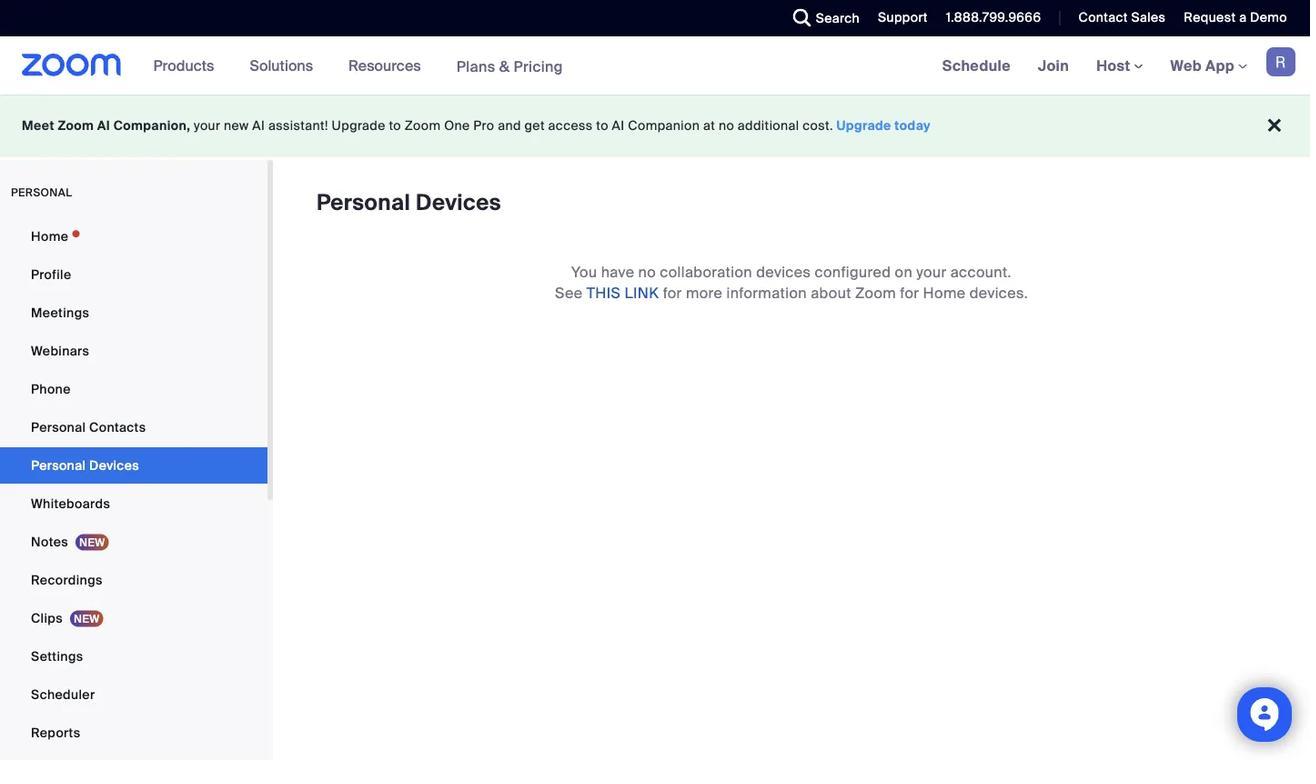 Task type: describe. For each thing, give the bounding box(es) containing it.
at
[[703, 117, 715, 134]]

request
[[1184, 9, 1236, 26]]

cost.
[[803, 117, 833, 134]]

meet
[[22, 117, 54, 134]]

personal devices inside 'personal menu' menu
[[31, 457, 139, 474]]

profile picture image
[[1266, 47, 1296, 76]]

request a demo
[[1184, 9, 1287, 26]]

you have no collaboration devices configured on your account. see this link for more information about zoom for home devices.
[[555, 262, 1028, 302]]

personal for personal contacts link
[[31, 419, 86, 436]]

sales
[[1131, 9, 1166, 26]]

join
[[1038, 56, 1069, 75]]

devices
[[756, 262, 811, 282]]

plans
[[456, 57, 495, 76]]

meetings navigation
[[929, 36, 1310, 96]]

this link link
[[587, 283, 659, 302]]

webinars
[[31, 343, 89, 359]]

search
[[816, 10, 860, 26]]

join link
[[1025, 36, 1083, 95]]

have
[[601, 262, 634, 282]]

link
[[625, 283, 659, 302]]

today
[[895, 117, 931, 134]]

devices.
[[970, 283, 1028, 302]]

profile
[[31, 266, 71, 283]]

demo
[[1250, 9, 1287, 26]]

2 ai from the left
[[252, 117, 265, 134]]

1 upgrade from the left
[[332, 117, 385, 134]]

host
[[1096, 56, 1134, 75]]

devices inside 'personal menu' menu
[[89, 457, 139, 474]]

access
[[548, 117, 593, 134]]

recordings link
[[0, 562, 267, 599]]

a
[[1239, 9, 1247, 26]]

notes link
[[0, 524, 267, 560]]

personal menu menu
[[0, 218, 267, 753]]

zoom inside you have no collaboration devices configured on your account. see this link for more information about zoom for home devices.
[[855, 283, 896, 302]]

more
[[686, 283, 723, 302]]

product information navigation
[[140, 36, 577, 96]]

about
[[811, 283, 851, 302]]

information
[[726, 283, 807, 302]]

plans & pricing
[[456, 57, 563, 76]]

schedule link
[[929, 36, 1025, 95]]

notes
[[31, 534, 68, 550]]

home inside you have no collaboration devices configured on your account. see this link for more information about zoom for home devices.
[[923, 283, 966, 302]]

you
[[571, 262, 597, 282]]

get
[[525, 117, 545, 134]]

pricing
[[514, 57, 563, 76]]

schedule
[[942, 56, 1011, 75]]

your inside you have no collaboration devices configured on your account. see this link for more information about zoom for home devices.
[[916, 262, 947, 282]]

contacts
[[89, 419, 146, 436]]

webinars link
[[0, 333, 267, 369]]

1 horizontal spatial devices
[[416, 189, 501, 217]]

app
[[1206, 56, 1235, 75]]

phone
[[31, 381, 71, 398]]

reports
[[31, 725, 80, 741]]

web
[[1171, 56, 1202, 75]]

&
[[499, 57, 510, 76]]

new
[[224, 117, 249, 134]]

web app
[[1171, 56, 1235, 75]]

products
[[153, 56, 214, 75]]

search button
[[779, 0, 864, 36]]

1 ai from the left
[[97, 117, 110, 134]]

contact
[[1079, 9, 1128, 26]]

collaboration
[[660, 262, 752, 282]]

3 ai from the left
[[612, 117, 625, 134]]

zoom logo image
[[22, 54, 122, 76]]

1 horizontal spatial personal devices
[[317, 189, 501, 217]]

meetings link
[[0, 295, 267, 331]]

web app button
[[1171, 56, 1247, 75]]

companion
[[628, 117, 700, 134]]

recordings
[[31, 572, 103, 589]]



Task type: locate. For each thing, give the bounding box(es) containing it.
1 horizontal spatial to
[[596, 117, 609, 134]]

1 horizontal spatial no
[[719, 117, 734, 134]]

1 vertical spatial personal
[[31, 419, 86, 436]]

phone link
[[0, 371, 267, 408]]

host button
[[1096, 56, 1143, 75]]

home link
[[0, 218, 267, 255]]

devices
[[416, 189, 501, 217], [89, 457, 139, 474]]

assistant!
[[268, 117, 328, 134]]

meetings
[[31, 304, 89, 321]]

personal for personal devices link
[[31, 457, 86, 474]]

0 horizontal spatial devices
[[89, 457, 139, 474]]

1 horizontal spatial upgrade
[[837, 117, 891, 134]]

banner
[[0, 36, 1310, 96]]

zoom down configured
[[855, 283, 896, 302]]

account.
[[950, 262, 1012, 282]]

0 horizontal spatial your
[[194, 117, 220, 134]]

no up link
[[638, 262, 656, 282]]

0 horizontal spatial home
[[31, 228, 68, 245]]

configured
[[815, 262, 891, 282]]

ai left 'companion,'
[[97, 117, 110, 134]]

home down account.
[[923, 283, 966, 302]]

home inside 'personal menu' menu
[[31, 228, 68, 245]]

0 horizontal spatial zoom
[[58, 117, 94, 134]]

0 horizontal spatial personal devices
[[31, 457, 139, 474]]

1 for from the left
[[663, 283, 682, 302]]

2 horizontal spatial ai
[[612, 117, 625, 134]]

0 horizontal spatial to
[[389, 117, 401, 134]]

2 to from the left
[[596, 117, 609, 134]]

ai right new
[[252, 117, 265, 134]]

1 horizontal spatial your
[[916, 262, 947, 282]]

1 horizontal spatial zoom
[[405, 117, 441, 134]]

personal
[[11, 186, 72, 200]]

contact sales link
[[1065, 0, 1170, 36], [1079, 9, 1166, 26]]

for down on
[[900, 283, 919, 302]]

resources button
[[349, 36, 429, 95]]

1.888.799.9666
[[946, 9, 1041, 26]]

ai
[[97, 117, 110, 134], [252, 117, 265, 134], [612, 117, 625, 134]]

no
[[719, 117, 734, 134], [638, 262, 656, 282]]

0 horizontal spatial ai
[[97, 117, 110, 134]]

to
[[389, 117, 401, 134], [596, 117, 609, 134]]

0 vertical spatial your
[[194, 117, 220, 134]]

reports link
[[0, 715, 267, 752]]

companion,
[[113, 117, 190, 134]]

1 horizontal spatial ai
[[252, 117, 265, 134]]

0 horizontal spatial no
[[638, 262, 656, 282]]

1.888.799.9666 button
[[932, 0, 1046, 36], [946, 9, 1041, 26]]

products button
[[153, 36, 222, 95]]

0 vertical spatial personal devices
[[317, 189, 501, 217]]

personal contacts link
[[0, 409, 267, 446]]

1 vertical spatial your
[[916, 262, 947, 282]]

support link
[[864, 0, 932, 36], [878, 9, 928, 26]]

your inside meet zoom ai companion, footer
[[194, 117, 220, 134]]

1 horizontal spatial home
[[923, 283, 966, 302]]

personal
[[317, 189, 410, 217], [31, 419, 86, 436], [31, 457, 86, 474]]

personal devices
[[317, 189, 501, 217], [31, 457, 139, 474]]

zoom
[[58, 117, 94, 134], [405, 117, 441, 134], [855, 283, 896, 302]]

0 vertical spatial personal
[[317, 189, 410, 217]]

0 vertical spatial no
[[719, 117, 734, 134]]

your
[[194, 117, 220, 134], [916, 262, 947, 282]]

0 horizontal spatial for
[[663, 283, 682, 302]]

0 horizontal spatial upgrade
[[332, 117, 385, 134]]

solutions button
[[250, 36, 321, 95]]

clips
[[31, 610, 63, 627]]

to down resources dropdown button
[[389, 117, 401, 134]]

ai left companion at the top of page
[[612, 117, 625, 134]]

to right access
[[596, 117, 609, 134]]

1 horizontal spatial for
[[900, 283, 919, 302]]

meet zoom ai companion, your new ai assistant! upgrade to zoom one pro and get access to ai companion at no additional cost. upgrade today
[[22, 117, 931, 134]]

no inside you have no collaboration devices configured on your account. see this link for more information about zoom for home devices.
[[638, 262, 656, 282]]

support
[[878, 9, 928, 26]]

your right on
[[916, 262, 947, 282]]

1 to from the left
[[389, 117, 401, 134]]

upgrade down product information navigation
[[332, 117, 385, 134]]

1 vertical spatial home
[[923, 283, 966, 302]]

request a demo link
[[1170, 0, 1310, 36], [1184, 9, 1287, 26]]

1 vertical spatial no
[[638, 262, 656, 282]]

settings
[[31, 648, 83, 665]]

on
[[895, 262, 913, 282]]

for
[[663, 283, 682, 302], [900, 283, 919, 302]]

pro
[[473, 117, 494, 134]]

2 for from the left
[[900, 283, 919, 302]]

and
[[498, 117, 521, 134]]

upgrade right cost.
[[837, 117, 891, 134]]

no inside meet zoom ai companion, footer
[[719, 117, 734, 134]]

0 vertical spatial home
[[31, 228, 68, 245]]

one
[[444, 117, 470, 134]]

personal contacts
[[31, 419, 146, 436]]

your left new
[[194, 117, 220, 134]]

scheduler
[[31, 686, 95, 703]]

whiteboards
[[31, 495, 110, 512]]

devices down the one at the top left
[[416, 189, 501, 217]]

profile link
[[0, 257, 267, 293]]

2 horizontal spatial zoom
[[855, 283, 896, 302]]

home up profile
[[31, 228, 68, 245]]

1 vertical spatial devices
[[89, 457, 139, 474]]

solutions
[[250, 56, 313, 75]]

whiteboards link
[[0, 486, 267, 522]]

meet zoom ai companion, footer
[[0, 95, 1310, 157]]

1.888.799.9666 button up schedule
[[932, 0, 1046, 36]]

for right link
[[663, 283, 682, 302]]

this
[[587, 283, 621, 302]]

scheduler link
[[0, 677, 267, 713]]

1 vertical spatial personal devices
[[31, 457, 139, 474]]

upgrade today link
[[837, 117, 931, 134]]

personal devices down personal contacts
[[31, 457, 139, 474]]

0 vertical spatial devices
[[416, 189, 501, 217]]

2 vertical spatial personal
[[31, 457, 86, 474]]

1.888.799.9666 button up schedule link
[[946, 9, 1041, 26]]

see
[[555, 283, 583, 302]]

settings link
[[0, 639, 267, 675]]

zoom right meet
[[58, 117, 94, 134]]

clips link
[[0, 600, 267, 637]]

contact sales
[[1079, 9, 1166, 26]]

personal devices link
[[0, 448, 267, 484]]

upgrade
[[332, 117, 385, 134], [837, 117, 891, 134]]

zoom left the one at the top left
[[405, 117, 441, 134]]

no right "at"
[[719, 117, 734, 134]]

2 upgrade from the left
[[837, 117, 891, 134]]

devices down contacts
[[89, 457, 139, 474]]

additional
[[738, 117, 799, 134]]

personal devices down the one at the top left
[[317, 189, 501, 217]]

banner containing products
[[0, 36, 1310, 96]]

home
[[31, 228, 68, 245], [923, 283, 966, 302]]

resources
[[349, 56, 421, 75]]



Task type: vqa. For each thing, say whether or not it's contained in the screenshot.
TO
yes



